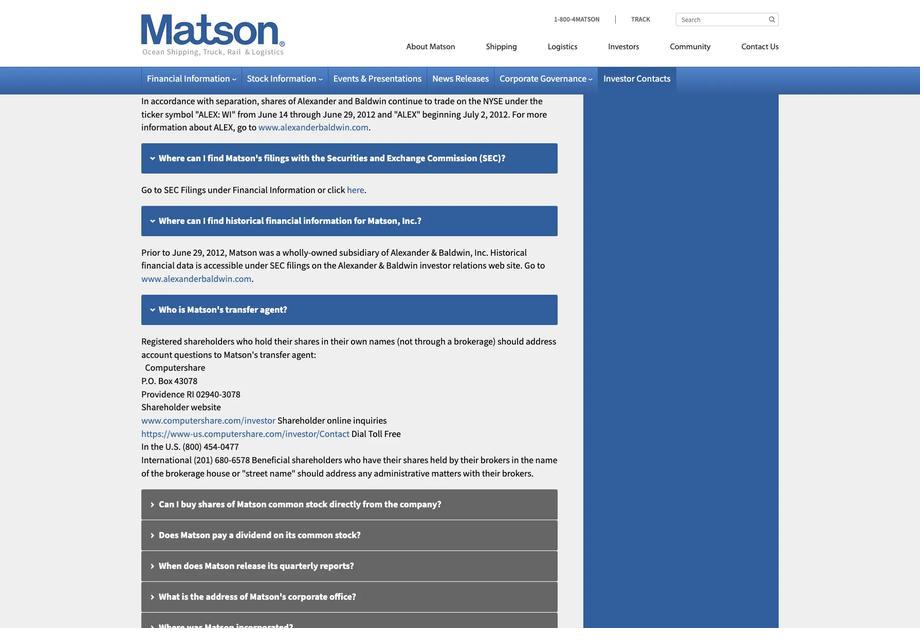 Task type: describe. For each thing, give the bounding box(es) containing it.
from inside tab
[[363, 499, 383, 510]]

baldwin inside prior to june 29, 2012, matson was a wholly-owned subsidiary of alexander & baldwin, inc. historical financial data is accessible under sec filings on the alexander & baldwin investor relations web site. go to www.alexanderbaldwin.com .
[[386, 260, 418, 272]]

who is matson's transfer agent? tab panel
[[141, 335, 558, 481]]

account
[[141, 349, 172, 361]]

data
[[177, 260, 194, 272]]

us
[[771, 43, 779, 51]]

on inside in accordance with separation, shares of alexander and baldwin continue to trade on the nyse under the ticker symbol "alex: wi" from june 14 through june 29, 2012 and "alex" beginning july 2, 2012. for more information about alex, go to
[[457, 95, 467, 107]]

corporate
[[288, 591, 328, 603]]

1 vertical spatial address
[[326, 468, 356, 480]]

under inside prior to june 29, 2012, matson was a wholly-owned subsidiary of alexander & baldwin, inc. historical financial data is accessible under sec filings on the alexander & baldwin investor relations web site. go to www.alexanderbaldwin.com .
[[245, 260, 268, 272]]

the left main
[[395, 6, 408, 18]]

under inside . matson's common stock trades on the nyse under the ticker symbol "matx."
[[275, 32, 298, 44]]

can for historical
[[187, 215, 201, 227]]

0 horizontal spatial in
[[321, 336, 329, 348]]

baldwin, inside prior to june 29, 2012, matson was a wholly-owned subsidiary of alexander & baldwin, inc. historical financial data is accessible under sec filings on the alexander & baldwin investor relations web site. go to www.alexanderbaldwin.com .
[[439, 247, 473, 258]]

agent:
[[292, 349, 316, 361]]

to inside . for historic share prices, please go to historic price lookup under stock information or click
[[261, 19, 269, 31]]

(201)
[[194, 455, 213, 466]]

what is the address of matson's corporate office? tab
[[141, 582, 558, 613]]

where for where can i find historical financial information for matson, inc.?
[[159, 215, 185, 227]]

the inside can i buy shares of matson common stock directly from the company? tab
[[385, 499, 398, 510]]

web
[[489, 260, 505, 272]]

the down international
[[151, 468, 164, 480]]

brokers.
[[502, 468, 534, 480]]

shares inside tab
[[198, 499, 225, 510]]

historical
[[226, 215, 264, 227]]

presentations
[[368, 73, 422, 84]]

2012
[[357, 108, 376, 120]]

financial inside where can i find matson's filings with the securities and exchange commission (sec)? tab panel
[[233, 184, 268, 196]]

nyse inside in accordance with separation, shares of alexander and baldwin continue to trade on the nyse under the ticker symbol "alex: wi" from june 14 through june 29, 2012 and "alex" beginning july 2, 2012. for more information about alex, go to
[[483, 95, 503, 107]]

0 vertical spatial click
[[499, 6, 517, 18]]

about
[[407, 43, 428, 51]]

from inside in accordance with separation, shares of alexander and baldwin continue to trade on the nyse under the ticker symbol "alex: wi" from june 14 through june 29, 2012 and "alex" beginning july 2, 2012. for more information about alex, go to
[[238, 108, 256, 120]]

2012.
[[490, 108, 510, 120]]

continue
[[388, 95, 423, 107]]

& right events
[[361, 73, 367, 84]]

0 vertical spatial should
[[498, 336, 524, 348]]

have inside "registered shareholders who hold their shares in their own names (not through a brokerage) should address account questions to matson's transfer agent: computershare p.o. box 43078 providence ri 02940-3078 shareholder website www.computershare.com/investor shareholder online inquiries https://www-us.computershare.com/investor/contact dial toll free in the u.s. (800) 454-0477 international (201) 680-6578  beneficial shareholders who have their shares held by their brokers in the name of the brokerage house or "street name" should address any administrative matters with their brokers."
[[363, 455, 381, 466]]

search image
[[769, 16, 775, 23]]

financial inside prior to june 29, 2012, matson was a wholly-owned subsidiary of alexander & baldwin, inc. historical financial data is accessible under sec filings on the alexander & baldwin investor relations web site. go to www.alexanderbaldwin.com .
[[141, 260, 175, 272]]

to up "matx."
[[385, 6, 393, 18]]

"street
[[242, 468, 268, 480]]

"alex"
[[394, 108, 421, 120]]

0 vertical spatial financial
[[147, 73, 182, 84]]

find for historical
[[208, 215, 224, 227]]

investors inside top menu navigation
[[609, 43, 640, 51]]

pay
[[212, 529, 227, 541]]

stock information link
[[247, 73, 323, 84]]

shares up administrative
[[403, 455, 428, 466]]

common up price
[[286, 6, 320, 18]]

financial information
[[147, 73, 230, 84]]

shares up 'agent:'
[[294, 336, 320, 348]]

stock,
[[322, 6, 345, 18]]

of up 'separation,'
[[257, 63, 265, 75]]

1-800-4matson
[[554, 15, 600, 24]]

does matson pay a dividend on its common stock? tab
[[141, 521, 558, 552]]

what
[[159, 591, 180, 603]]

inc.
[[475, 247, 489, 258]]

have inside tab
[[448, 63, 468, 75]]

through inside in accordance with separation, shares of alexander and baldwin continue to trade on the nyse under the ticker symbol "alex: wi" from june 14 through june 29, 2012 and "alex" beginning july 2, 2012. for more information about alex, go to
[[290, 108, 321, 120]]

international
[[141, 455, 192, 466]]

in accordance with separation, shares of alexander and baldwin continue to trade on the nyse under the ticker symbol "alex: wi" from june 14 through june 29, 2012 and "alex" beginning july 2, 2012. for more information about alex, go to
[[141, 95, 547, 133]]

brokerage
[[166, 468, 205, 480]]

1 horizontal spatial june
[[258, 108, 277, 120]]

the inside what is the address of matson's corporate office? tab
[[190, 591, 204, 603]]

its inside tab
[[286, 529, 296, 541]]

i for historical
[[203, 215, 206, 227]]

exchange
[[387, 152, 426, 164]]

under inside in accordance with separation, shares of alexander and baldwin continue to trade on the nyse under the ticker symbol "alex: wi" from june 14 through june 29, 2012 and "alex" beginning july 2, 2012. for more information about alex, go to
[[505, 95, 528, 107]]

symbol inside in accordance with separation, shares of alexander and baldwin continue to trade on the nyse under the ticker symbol "alex: wi" from june 14 through june 29, 2012 and "alex" beginning july 2, 2012. for more information about alex, go to
[[165, 108, 193, 120]]

shares inside in accordance with separation, shares of alexander and baldwin continue to trade on the nyse under the ticker symbol "alex: wi" from june 14 through june 29, 2012 and "alex" beginning july 2, 2012. for more information about alex, go to
[[261, 95, 286, 107]]

historical
[[490, 247, 527, 258]]

top menu navigation
[[360, 38, 779, 59]]

registered shareholders who hold their shares in their own names (not through a brokerage) should address account questions to matson's transfer agent: computershare p.o. box 43078 providence ri 02940-3078 shareholder website www.computershare.com/investor shareholder online inquiries https://www-us.computershare.com/investor/contact dial toll free in the u.s. (800) 454-0477 international (201) 680-6578  beneficial shareholders who have their shares held by their brokers in the name of the brokerage house or "street name" should address any administrative matters with their brokers.
[[141, 336, 558, 480]]

page
[[468, 6, 487, 18]]

about
[[189, 121, 212, 133]]

of up pay
[[227, 499, 235, 510]]

registered
[[141, 336, 182, 348]]

2012,
[[206, 247, 227, 258]]

own
[[351, 336, 367, 348]]

29, inside in accordance with separation, shares of alexander and baldwin continue to trade on the nyse under the ticker symbol "alex: wi" from june 14 through june 29, 2012 and "alex" beginning july 2, 2012. for more information about alex, go to
[[344, 108, 355, 120]]

site.
[[507, 260, 523, 272]]

through inside "registered shareholders who hold their shares in their own names (not through a brokerage) should address account questions to matson's transfer agent: computershare p.o. box 43078 providence ri 02940-3078 shareholder website www.computershare.com/investor shareholder online inquiries https://www-us.computershare.com/investor/contact dial toll free in the u.s. (800) 454-0477 international (201) 680-6578  beneficial shareholders who have their shares held by their brokers in the name of the brokerage house or "street name" should address any administrative matters with their brokers."
[[415, 336, 446, 348]]

matson inside tab
[[181, 529, 210, 541]]

matson's up go to sec filings under financial information or click here .
[[226, 152, 262, 164]]

their right hold
[[274, 336, 293, 348]]

go inside in accordance with separation, shares of alexander and baldwin continue to trade on the nyse under the ticker symbol "alex: wi" from june 14 through june 29, 2012 and "alex" beginning july 2, 2012. for more information about alex, go to
[[237, 121, 247, 133]]

investor contacts
[[604, 73, 671, 84]]

common inside . matson's common stock trades on the nyse under the ticker symbol "matx."
[[141, 32, 176, 44]]

separation,
[[216, 95, 259, 107]]

matson inside top menu navigation
[[430, 43, 455, 51]]

. inside where can i find matson's filings with the securities and exchange commission (sec)? tab panel
[[364, 184, 367, 196]]

0 vertical spatial shareholders
[[184, 336, 234, 348]]

and inside tab
[[370, 152, 385, 164]]

click inside where can i find matson's filings with the securities and exchange commission (sec)? tab panel
[[328, 184, 345, 196]]

website
[[191, 402, 221, 414]]

investors inside how can i find out the current price of matson's common stock? tab panel
[[431, 6, 466, 18]]

the down price
[[300, 32, 312, 44]]

43078
[[175, 375, 198, 387]]

Search search field
[[676, 13, 779, 26]]

dividend
[[236, 529, 272, 541]]

baldwin, inside tab
[[410, 63, 446, 75]]

on inside . matson's common stock trades on the nyse under the ticker symbol "matx."
[[226, 32, 236, 44]]

to right prior
[[162, 247, 170, 258]]

1 horizontal spatial please
[[347, 6, 372, 18]]

the up more
[[530, 95, 543, 107]]

is for matson's
[[179, 304, 185, 316]]

providence
[[141, 389, 185, 400]]

prior to june 29, 2012, matson was a wholly-owned subsidiary of alexander & baldwin, inc. historical financial data is accessible under sec filings on the alexander & baldwin investor relations web site. go to www.alexanderbaldwin.com .
[[141, 247, 545, 285]]

https://www-us.computershare.com/investor/contact link
[[141, 428, 350, 440]]

alexander up investor
[[391, 247, 430, 258]]

or right the page
[[489, 6, 497, 18]]

1 horizontal spatial shareholder
[[277, 415, 325, 427]]

filings inside prior to june 29, 2012, matson was a wholly-owned subsidiary of alexander & baldwin, inc. historical financial data is accessible under sec filings on the alexander & baldwin investor relations web site. go to www.alexanderbaldwin.com .
[[287, 260, 310, 272]]

corporate governance link
[[500, 73, 593, 84]]

matson's inside "registered shareholders who hold their shares in their own names (not through a brokerage) should address account questions to matson's transfer agent: computershare p.o. box 43078 providence ri 02940-3078 shareholder website www.computershare.com/investor shareholder online inquiries https://www-us.computershare.com/investor/contact dial toll free in the u.s. (800) 454-0477 international (201) 680-6578  beneficial shareholders who have their shares held by their brokers in the name of the brokerage house or "street name" should address any administrative matters with their brokers."
[[224, 349, 258, 361]]

of inside "registered shareholders who hold their shares in their own names (not through a brokerage) should address account questions to matson's transfer agent: computershare p.o. box 43078 providence ri 02940-3078 shareholder website www.computershare.com/investor shareholder online inquiries https://www-us.computershare.com/investor/contact dial toll free in the u.s. (800) 454-0477 international (201) 680-6578  beneficial shareholders who have their shares held by their brokers in the name of the brokerage house or "street name" should address any administrative matters with their brokers."
[[141, 468, 149, 480]]

historic
[[271, 19, 300, 31]]

"alex:
[[195, 108, 220, 120]]

name
[[536, 455, 558, 466]]

for a delayed price quote of matson's common stock, please go to the main investors page or click
[[141, 6, 519, 18]]

matters
[[432, 468, 461, 480]]

releases
[[456, 73, 489, 84]]

prior
[[141, 247, 160, 258]]

quote
[[216, 6, 239, 18]]

us.computershare.com/investor/contact
[[193, 428, 350, 440]]

on inside tab
[[274, 529, 284, 541]]

0 vertical spatial go
[[374, 6, 383, 18]]

information inside tab
[[303, 215, 352, 227]]

the left the u.s.
[[151, 441, 164, 453]]

of inside tab panel
[[241, 6, 248, 18]]

ri
[[187, 389, 194, 400]]

the up july
[[469, 95, 481, 107]]

2 horizontal spatial address
[[526, 336, 556, 348]]

contacts
[[637, 73, 671, 84]]

delayed
[[162, 6, 193, 18]]

held
[[430, 455, 447, 466]]

680-
[[215, 455, 232, 466]]

www.alexanderbaldwin.com inside prior to june 29, 2012, matson was a wholly-owned subsidiary of alexander & baldwin, inc. historical financial data is accessible under sec filings on the alexander & baldwin investor relations web site. go to www.alexanderbaldwin.com .
[[141, 273, 252, 285]]

brokerage)
[[454, 336, 496, 348]]

where can i find historical financial information for matson, inc.? tab panel
[[141, 246, 558, 286]]

alex,
[[214, 121, 235, 133]]

logistics link
[[533, 38, 593, 59]]

information up '"alex:'
[[184, 73, 230, 84]]

stock for trades
[[178, 32, 198, 44]]

2 vertical spatial stock
[[306, 499, 328, 510]]

investor contacts link
[[604, 73, 671, 84]]

go inside where can i find matson's filings with the securities and exchange commission (sec)? tab panel
[[141, 184, 152, 196]]

information inside in accordance with separation, shares of alexander and baldwin continue to trade on the nyse under the ticker symbol "alex: wi" from june 14 through june 29, 2012 and "alex" beginning july 2, 2012. for more information about alex, go to
[[141, 121, 187, 133]]

shipping
[[486, 43, 517, 51]]

contact us link
[[726, 38, 779, 59]]

transfer inside tab
[[225, 304, 258, 316]]

a inside tab
[[229, 529, 234, 541]]

box
[[158, 375, 173, 387]]

to inside "registered shareholders who hold their shares in their own names (not through a brokerage) should address account questions to matson's transfer agent: computershare p.o. box 43078 providence ri 02940-3078 shareholder website www.computershare.com/investor shareholder online inquiries https://www-us.computershare.com/investor/contact dial toll free in the u.s. (800) 454-0477 international (201) 680-6578  beneficial shareholders who have their shares held by their brokers in the name of the brokerage house or "street name" should address any administrative matters with their brokers."
[[214, 349, 222, 361]]

or inside "registered shareholders who hold their shares in their own names (not through a brokerage) should address account questions to matson's transfer agent: computershare p.o. box 43078 providence ri 02940-3078 shareholder website www.computershare.com/investor shareholder online inquiries https://www-us.computershare.com/investor/contact dial toll free in the u.s. (800) 454-0477 international (201) 680-6578  beneficial shareholders who have their shares held by their brokers in the name of the brokerage house or "street name" should address any administrative matters with their brokers."
[[232, 468, 240, 480]]

here link
[[347, 184, 364, 196]]

june inside prior to june 29, 2012, matson was a wholly-owned subsidiary of alexander & baldwin, inc. historical financial data is accessible under sec filings on the alexander & baldwin investor relations web site. go to www.alexanderbaldwin.com .
[[172, 247, 191, 258]]

by
[[449, 455, 459, 466]]

stock for of
[[233, 63, 255, 75]]

where can i find matson's filings with the securities and exchange commission (sec)? tab panel
[[141, 184, 558, 197]]

www.computershare.com/investor
[[141, 415, 276, 427]]

was
[[259, 247, 274, 258]]

4matson
[[572, 15, 600, 24]]

toll
[[368, 428, 383, 440]]

. inside does the common stock of matson's predecessor, alexander & baldwin, have any value? tab panel
[[369, 121, 371, 133]]

matson down "street
[[237, 499, 267, 510]]

their down brokers
[[482, 468, 500, 480]]

common down name"
[[268, 499, 304, 510]]

of down release
[[240, 591, 248, 603]]

go inside . for historic share prices, please go to historic price lookup under stock information or click
[[249, 19, 259, 31]]

matson inside prior to june 29, 2012, matson was a wholly-owned subsidiary of alexander & baldwin, inc. historical financial data is accessible under sec filings on the alexander & baldwin investor relations web site. go to www.alexanderbaldwin.com .
[[229, 247, 257, 258]]

company?
[[400, 499, 442, 510]]

accordance
[[151, 95, 195, 107]]

with inside "registered shareholders who hold their shares in their own names (not through a brokerage) should address account questions to matson's transfer agent: computershare p.o. box 43078 providence ri 02940-3078 shareholder website www.computershare.com/investor shareholder online inquiries https://www-us.computershare.com/investor/contact dial toll free in the u.s. (800) 454-0477 international (201) 680-6578  beneficial shareholders who have their shares held by their brokers in the name of the brokerage house or "street name" should address any administrative matters with their brokers."
[[463, 468, 480, 480]]

is for the
[[182, 591, 188, 603]]

0 horizontal spatial who
[[236, 336, 253, 348]]

alexander down subsidiary in the top left of the page
[[338, 260, 377, 272]]

29, inside prior to june 29, 2012, matson was a wholly-owned subsidiary of alexander & baldwin, inc. historical financial data is accessible under sec filings on the alexander & baldwin investor relations web site. go to www.alexanderbaldwin.com .
[[193, 247, 205, 258]]

can for matson's
[[187, 152, 201, 164]]

inquiries
[[353, 415, 387, 427]]

can i buy shares of matson common stock directly from the company? tab
[[141, 490, 558, 521]]

0 vertical spatial shareholder
[[141, 402, 189, 414]]

go inside prior to june 29, 2012, matson was a wholly-owned subsidiary of alexander & baldwin, inc. historical financial data is accessible under sec filings on the alexander & baldwin investor relations web site. go to www.alexanderbaldwin.com .
[[525, 260, 535, 272]]

more
[[527, 108, 547, 120]]

does matson pay a dividend on its common stock?
[[159, 529, 361, 541]]

where can i find historical financial information for matson, inc.?
[[159, 215, 422, 227]]

(800)
[[183, 441, 202, 453]]

the inside prior to june 29, 2012, matson was a wholly-owned subsidiary of alexander & baldwin, inc. historical financial data is accessible under sec filings on the alexander & baldwin investor relations web site. go to www.alexanderbaldwin.com .
[[324, 260, 337, 272]]

how can i find out the current price of matson's common stock? tab panel
[[141, 5, 558, 45]]

please inside . for historic share prices, please go to historic price lookup under stock information or click
[[222, 19, 248, 31]]

0 horizontal spatial stock
[[247, 73, 269, 84]]

in inside in accordance with separation, shares of alexander and baldwin continue to trade on the nyse under the ticker symbol "alex: wi" from june 14 through june 29, 2012 and "alex" beginning july 2, 2012. for more information about alex, go to
[[141, 95, 149, 107]]

for inside . for historic share prices, please go to historic price lookup under stock information or click
[[540, 6, 553, 18]]

1 vertical spatial who
[[344, 455, 361, 466]]

online
[[327, 415, 351, 427]]

who is matson's transfer agent? tab
[[141, 295, 558, 326]]

does for does matson pay a dividend on its common stock?
[[159, 529, 179, 541]]

common inside tab
[[298, 529, 333, 541]]

a inside "registered shareholders who hold their shares in their own names (not through a brokerage) should address account questions to matson's transfer agent: computershare p.o. box 43078 providence ri 02940-3078 shareholder website www.computershare.com/investor shareholder online inquiries https://www-us.computershare.com/investor/contact dial toll free in the u.s. (800) 454-0477 international (201) 680-6578  beneficial shareholders who have their shares held by their brokers in the name of the brokerage house or "street name" should address any administrative matters with their brokers."
[[448, 336, 452, 348]]

the down quote
[[238, 32, 251, 44]]

their right the by at the left bottom
[[461, 455, 479, 466]]

matson,
[[368, 215, 400, 227]]

or inside . for historic share prices, please go to historic price lookup under stock information or click
[[450, 19, 459, 31]]

. inside prior to june 29, 2012, matson was a wholly-owned subsidiary of alexander & baldwin, inc. historical financial data is accessible under sec filings on the alexander & baldwin investor relations web site. go to www.alexanderbaldwin.com .
[[252, 273, 254, 285]]



Task type: vqa. For each thing, say whether or not it's contained in the screenshot.
the leftmost the Baldwin,
no



Task type: locate. For each thing, give the bounding box(es) containing it.
. left 1-
[[536, 6, 538, 18]]

1 vertical spatial go
[[525, 260, 535, 272]]

with inside in accordance with separation, shares of alexander and baldwin continue to trade on the nyse under the ticker symbol "alex: wi" from june 14 through june 29, 2012 and "alex" beginning july 2, 2012. for more information about alex, go to
[[197, 95, 214, 107]]

https://www-
[[141, 428, 193, 440]]

sec inside tab panel
[[164, 184, 179, 196]]

2 vertical spatial is
[[182, 591, 188, 603]]

investors down track "link"
[[609, 43, 640, 51]]

or inside where can i find matson's filings with the securities and exchange commission (sec)? tab panel
[[318, 184, 326, 196]]

0 vertical spatial its
[[286, 529, 296, 541]]

i for matson's
[[203, 152, 206, 164]]

events & presentations link
[[333, 73, 422, 84]]

can down filings
[[187, 215, 201, 227]]

6578
[[232, 455, 250, 466]]

accessible
[[204, 260, 243, 272]]

commission
[[427, 152, 478, 164]]

transfer inside "registered shareholders who hold their shares in their own names (not through a brokerage) should address account questions to matson's transfer agent: computershare p.o. box 43078 providence ri 02940-3078 shareholder website www.computershare.com/investor shareholder online inquiries https://www-us.computershare.com/investor/contact dial toll free in the u.s. (800) 454-0477 international (201) 680-6578  beneficial shareholders who have their shares held by their brokers in the name of the brokerage house or "street name" should address any administrative matters with their brokers."
[[260, 349, 290, 361]]

matson right does
[[205, 560, 235, 572]]

is right what
[[182, 591, 188, 603]]

or down 6578 at the left of page
[[232, 468, 240, 480]]

nyse inside . matson's common stock trades on the nyse under the ticker symbol "matx."
[[253, 32, 273, 44]]

for up historic
[[141, 6, 154, 18]]

0 vertical spatial address
[[526, 336, 556, 348]]

shipping link
[[471, 38, 533, 59]]

here
[[347, 184, 364, 196]]

shareholder up us.computershare.com/investor/contact
[[277, 415, 325, 427]]

for
[[354, 215, 366, 227]]

1 horizontal spatial in
[[512, 455, 519, 466]]

with inside tab
[[291, 152, 310, 164]]

go right site.
[[525, 260, 535, 272]]

www.alexanderbaldwin.com link down "data"
[[141, 273, 252, 285]]

predecessor,
[[306, 63, 357, 75]]

information inside where can i find matson's filings with the securities and exchange commission (sec)? tab panel
[[270, 184, 316, 196]]

information
[[141, 121, 187, 133], [303, 215, 352, 227]]

to inside where can i find matson's filings with the securities and exchange commission (sec)? tab panel
[[154, 184, 162, 196]]

in left accordance
[[141, 95, 149, 107]]

1 horizontal spatial investors
[[609, 43, 640, 51]]

2 vertical spatial address
[[206, 591, 238, 603]]

ticker down accordance
[[141, 108, 163, 120]]

0 horizontal spatial any
[[358, 468, 372, 480]]

under inside . for historic share prices, please go to historic price lookup under stock information or click
[[354, 19, 377, 31]]

june up 'www.alexanderbaldwin.com .'
[[323, 108, 342, 120]]

&
[[402, 63, 408, 75], [361, 73, 367, 84], [431, 247, 437, 258], [379, 260, 385, 272]]

www.alexanderbaldwin.com
[[259, 121, 369, 133], [141, 273, 252, 285]]

ticker
[[314, 32, 336, 44], [141, 108, 163, 120]]

1 horizontal spatial ticker
[[314, 32, 336, 44]]

2 where from the top
[[159, 215, 185, 227]]

prices,
[[195, 19, 221, 31]]

1 horizontal spatial from
[[363, 499, 383, 510]]

who
[[159, 304, 177, 316]]

a right pay
[[229, 529, 234, 541]]

www.alexanderbaldwin.com link inside does the common stock of matson's predecessor, alexander & baldwin, have any value? tab panel
[[259, 121, 369, 133]]

1 horizontal spatial nyse
[[483, 95, 503, 107]]

& down about
[[402, 63, 408, 75]]

of right quote
[[241, 6, 248, 18]]

baldwin up '2012'
[[355, 95, 387, 107]]

for left 1-
[[540, 6, 553, 18]]

nyse up 2012.
[[483, 95, 503, 107]]

0 horizontal spatial for
[[141, 6, 154, 18]]

matson's down historic
[[267, 63, 304, 75]]

1 vertical spatial can
[[187, 215, 201, 227]]

0 vertical spatial 29,
[[344, 108, 355, 120]]

0 vertical spatial any
[[470, 63, 485, 75]]

www.alexanderbaldwin.com down '14'
[[259, 121, 369, 133]]

address
[[526, 336, 556, 348], [326, 468, 356, 480], [206, 591, 238, 603]]

1 vertical spatial shareholder
[[277, 415, 325, 427]]

go left historic
[[249, 19, 259, 31]]

financial
[[266, 215, 301, 227], [141, 260, 175, 272]]

logistics
[[548, 43, 578, 51]]

2 vertical spatial with
[[463, 468, 480, 480]]

. up who is matson's transfer agent?
[[252, 273, 254, 285]]

0 horizontal spatial address
[[206, 591, 238, 603]]

is inside tab
[[179, 304, 185, 316]]

tab
[[141, 613, 558, 629]]

on inside prior to june 29, 2012, matson was a wholly-owned subsidiary of alexander & baldwin, inc. historical financial data is accessible under sec filings on the alexander & baldwin investor relations web site. go to www.alexanderbaldwin.com .
[[312, 260, 322, 272]]

of inside prior to june 29, 2012, matson was a wholly-owned subsidiary of alexander & baldwin, inc. historical financial data is accessible under sec filings on the alexander & baldwin investor relations web site. go to www.alexanderbaldwin.com .
[[381, 247, 389, 258]]

under up "matx."
[[354, 19, 377, 31]]

and
[[338, 95, 353, 107], [377, 108, 392, 120], [370, 152, 385, 164]]

can
[[159, 499, 174, 510]]

. matson's common stock trades on the nyse under the ticker symbol "matx."
[[141, 19, 535, 44]]

in inside "registered shareholders who hold their shares in their own names (not through a brokerage) should address account questions to matson's transfer agent: computershare p.o. box 43078 providence ri 02940-3078 shareholder website www.computershare.com/investor shareholder online inquiries https://www-us.computershare.com/investor/contact dial toll free in the u.s. (800) 454-0477 international (201) 680-6578  beneficial shareholders who have their shares held by their brokers in the name of the brokerage house or "street name" should address any administrative matters with their brokers."
[[141, 441, 149, 453]]

1 vertical spatial matson's
[[502, 19, 535, 31]]

any inside tab
[[470, 63, 485, 75]]

1 vertical spatial should
[[298, 468, 324, 480]]

have
[[448, 63, 468, 75], [363, 455, 381, 466]]

a
[[156, 6, 161, 18], [276, 247, 281, 258], [448, 336, 452, 348], [229, 529, 234, 541]]

1 vertical spatial symbol
[[165, 108, 193, 120]]

should
[[498, 336, 524, 348], [298, 468, 324, 480]]

does the common stock of matson's predecessor, alexander & baldwin, have any value? tab
[[141, 54, 558, 85]]

does the common stock of matson's predecessor, alexander & baldwin, have any value?
[[159, 63, 513, 75]]

1 vertical spatial shareholders
[[292, 455, 342, 466]]

0 vertical spatial and
[[338, 95, 353, 107]]

0 horizontal spatial shareholders
[[184, 336, 234, 348]]

is right "data"
[[196, 260, 202, 272]]

under up 2012.
[[505, 95, 528, 107]]

office?
[[330, 591, 356, 603]]

financial information link
[[147, 73, 236, 84]]

from right directly
[[363, 499, 383, 510]]

1 vertical spatial baldwin,
[[439, 247, 473, 258]]

symbol inside . matson's common stock trades on the nyse under the ticker symbol "matx."
[[338, 32, 366, 44]]

alexander inside tab
[[359, 63, 400, 75]]

1 vertical spatial and
[[377, 108, 392, 120]]

0 horizontal spatial nyse
[[253, 32, 273, 44]]

1 vertical spatial from
[[363, 499, 383, 510]]

beneficial
[[252, 455, 290, 466]]

financial up historical
[[233, 184, 268, 196]]

the inside where can i find matson's filings with the securities and exchange commission (sec)? tab
[[312, 152, 325, 164]]

2 horizontal spatial for
[[540, 6, 553, 18]]

800-
[[560, 15, 572, 24]]

0 vertical spatial www.alexanderbaldwin.com
[[259, 121, 369, 133]]

1 horizontal spatial 29,
[[344, 108, 355, 120]]

i left buy
[[176, 499, 179, 510]]

matson image
[[141, 14, 285, 57]]

or down where can i find matson's filings with the securities and exchange commission (sec)? on the top of the page
[[318, 184, 326, 196]]

where can i find matson's filings with the securities and exchange commission (sec)? tab
[[141, 143, 558, 174]]

0 horizontal spatial www.alexanderbaldwin.com
[[141, 273, 252, 285]]

matson's inside . matson's common stock trades on the nyse under the ticker symbol "matx."
[[502, 19, 535, 31]]

stock up "matx."
[[379, 19, 401, 31]]

symbol down lookup
[[338, 32, 366, 44]]

1 where from the top
[[159, 152, 185, 164]]

matson's inside tab
[[187, 304, 224, 316]]

the inside the does the common stock of matson's predecessor, alexander & baldwin, have any value? tab
[[181, 63, 194, 75]]

to left historic
[[261, 19, 269, 31]]

0 vertical spatial baldwin,
[[410, 63, 446, 75]]

price
[[195, 6, 214, 18]]

sec inside prior to june 29, 2012, matson was a wholly-owned subsidiary of alexander & baldwin, inc. historical financial data is accessible under sec filings on the alexander & baldwin investor relations web site. go to www.alexanderbaldwin.com .
[[270, 260, 285, 272]]

the up the brokers.
[[521, 455, 534, 466]]

1 vertical spatial filings
[[287, 260, 310, 272]]

shareholders up questions
[[184, 336, 234, 348]]

www.alexanderbaldwin.com link inside where can i find historical financial information for matson, inc.? "tab panel"
[[141, 273, 252, 285]]

investors link
[[593, 38, 655, 59]]

0 horizontal spatial june
[[172, 247, 191, 258]]

2 in from the top
[[141, 441, 149, 453]]

14
[[279, 108, 288, 120]]

0 vertical spatial in
[[321, 336, 329, 348]]

0 vertical spatial in
[[141, 95, 149, 107]]

does
[[159, 63, 179, 75], [159, 529, 179, 541]]

0 horizontal spatial its
[[268, 560, 278, 572]]

stock inside . matson's common stock trades on the nyse under the ticker symbol "matx."
[[178, 32, 198, 44]]

does the common stock of matson's predecessor, alexander & baldwin, have any value? tab panel
[[141, 95, 558, 134]]

of right subsidiary in the top left of the page
[[381, 247, 389, 258]]

on
[[226, 32, 236, 44], [457, 95, 467, 107], [312, 260, 322, 272], [274, 529, 284, 541]]

on right dividend
[[274, 529, 284, 541]]

www.computershare.com/investor link
[[141, 415, 276, 427]]

matson left pay
[[181, 529, 210, 541]]

symbol
[[338, 32, 366, 44], [165, 108, 193, 120]]

matson's right "who"
[[187, 304, 224, 316]]

0 vertical spatial www.alexanderbaldwin.com link
[[259, 121, 369, 133]]

with down 'www.alexanderbaldwin.com .'
[[291, 152, 310, 164]]

investor
[[420, 260, 451, 272]]

2 horizontal spatial go
[[374, 6, 383, 18]]

1 horizontal spatial through
[[415, 336, 446, 348]]

shares right buy
[[198, 499, 225, 510]]

does inside tab
[[159, 63, 179, 75]]

community link
[[655, 38, 726, 59]]

is inside tab
[[182, 591, 188, 603]]

alexander inside in accordance with separation, shares of alexander and baldwin continue to trade on the nyse under the ticker symbol "alex: wi" from june 14 through june 29, 2012 and "alex" beginning july 2, 2012. for more information about alex, go to
[[298, 95, 336, 107]]

governance
[[541, 73, 587, 84]]

where
[[159, 152, 185, 164], [159, 215, 185, 227]]

and right '2012'
[[377, 108, 392, 120]]

or up about matson
[[450, 19, 459, 31]]

ticker inside in accordance with separation, shares of alexander and baldwin continue to trade on the nyse under the ticker symbol "alex: wi" from june 14 through june 29, 2012 and "alex" beginning july 2, 2012. for more information about alex, go to
[[141, 108, 163, 120]]

www.alexanderbaldwin.com inside does the common stock of matson's predecessor, alexander & baldwin, have any value? tab panel
[[259, 121, 369, 133]]

1 horizontal spatial matson's
[[502, 19, 535, 31]]

matson's up shipping
[[502, 19, 535, 31]]

0 horizontal spatial financial
[[141, 260, 175, 272]]

1 vertical spatial its
[[268, 560, 278, 572]]

with right matters
[[463, 468, 480, 480]]

0 vertical spatial transfer
[[225, 304, 258, 316]]

click
[[499, 6, 517, 18], [461, 19, 478, 31], [328, 184, 345, 196]]

1 in from the top
[[141, 95, 149, 107]]

0 vertical spatial nyse
[[253, 32, 273, 44]]

can
[[187, 152, 201, 164], [187, 215, 201, 227]]

news
[[433, 73, 454, 84]]

does for does the common stock of matson's predecessor, alexander & baldwin, have any value?
[[159, 63, 179, 75]]

. inside . matson's common stock trades on the nyse under the ticker symbol "matx."
[[497, 19, 500, 31]]

and down events
[[338, 95, 353, 107]]

where can i find matson's filings with the securities and exchange commission (sec)?
[[159, 152, 506, 164]]

directly
[[329, 499, 361, 510]]

a right was
[[276, 247, 281, 258]]

who is matson's transfer agent?
[[159, 304, 287, 316]]

click inside . for historic share prices, please go to historic price lookup under stock information or click
[[461, 19, 478, 31]]

1 vertical spatial in
[[512, 455, 519, 466]]

sec down was
[[270, 260, 285, 272]]

0 horizontal spatial information
[[141, 121, 187, 133]]

in up international
[[141, 441, 149, 453]]

0477
[[221, 441, 239, 453]]

. inside . for historic share prices, please go to historic price lookup under stock information or click
[[536, 6, 538, 18]]

to right site.
[[537, 260, 545, 272]]

share
[[172, 19, 193, 31]]

click right the page
[[499, 6, 517, 18]]

alexander
[[359, 63, 400, 75], [298, 95, 336, 107], [391, 247, 430, 258], [338, 260, 377, 272]]

1 vertical spatial baldwin
[[386, 260, 418, 272]]

who
[[236, 336, 253, 348], [344, 455, 361, 466]]

when does matson release its quarterly reports? tab
[[141, 552, 558, 582]]

to left trade
[[424, 95, 432, 107]]

information up where can i find historical financial information for matson, inc.?
[[270, 184, 316, 196]]

None search field
[[676, 13, 779, 26]]

buy
[[181, 499, 196, 510]]

0 horizontal spatial click
[[328, 184, 345, 196]]

the up accordance
[[181, 63, 194, 75]]

stock inside . for historic share prices, please go to historic price lookup under stock information or click
[[379, 19, 401, 31]]

address inside tab
[[206, 591, 238, 603]]

2 vertical spatial and
[[370, 152, 385, 164]]

1 vertical spatial sec
[[270, 260, 285, 272]]

financial inside where can i find historical financial information for matson, inc.? tab
[[266, 215, 301, 227]]

value?
[[487, 63, 513, 75]]

0 vertical spatial with
[[197, 95, 214, 107]]

find left historical
[[208, 215, 224, 227]]

& down subsidiary in the top left of the page
[[379, 260, 385, 272]]

track
[[631, 15, 650, 24]]

2 horizontal spatial click
[[499, 6, 517, 18]]

alexander up 'www.alexanderbaldwin.com .'
[[298, 95, 336, 107]]

information
[[403, 19, 449, 31], [184, 73, 230, 84], [270, 73, 317, 84], [270, 184, 316, 196]]

1 horizontal spatial click
[[461, 19, 478, 31]]

of inside in accordance with separation, shares of alexander and baldwin continue to trade on the nyse under the ticker symbol "alex: wi" from june 14 through june 29, 2012 and "alex" beginning july 2, 2012. for more information about alex, go to
[[288, 95, 296, 107]]

a up historic
[[156, 6, 161, 18]]

0 vertical spatial find
[[208, 152, 224, 164]]

0 horizontal spatial from
[[238, 108, 256, 120]]

common
[[286, 6, 320, 18], [141, 32, 176, 44], [196, 63, 232, 75], [268, 499, 304, 510], [298, 529, 333, 541]]

www.alexanderbaldwin.com link for to
[[141, 273, 252, 285]]

0 vertical spatial is
[[196, 260, 202, 272]]

0 horizontal spatial should
[[298, 468, 324, 480]]

a inside prior to june 29, 2012, matson was a wholly-owned subsidiary of alexander & baldwin, inc. historical financial data is accessible under sec filings on the alexander & baldwin investor relations web site. go to www.alexanderbaldwin.com .
[[276, 247, 281, 258]]

who down dial
[[344, 455, 361, 466]]

sec left filings
[[164, 184, 179, 196]]

to right questions
[[214, 349, 222, 361]]

1 vertical spatial ticker
[[141, 108, 163, 120]]

0 horizontal spatial shareholder
[[141, 402, 189, 414]]

under down historic
[[275, 32, 298, 44]]

common down trades
[[196, 63, 232, 75]]

where for where can i find matson's filings with the securities and exchange commission (sec)?
[[159, 152, 185, 164]]

does
[[184, 560, 203, 572]]

1 horizontal spatial for
[[512, 108, 525, 120]]

0 horizontal spatial sec
[[164, 184, 179, 196]]

filings up go to sec filings under financial information or click here .
[[264, 152, 289, 164]]

transfer down hold
[[260, 349, 290, 361]]

1 horizontal spatial any
[[470, 63, 485, 75]]

news releases link
[[433, 73, 489, 84]]

on right trades
[[226, 32, 236, 44]]

to right alex,
[[249, 121, 257, 133]]

2 vertical spatial i
[[176, 499, 179, 510]]

1-800-4matson link
[[554, 15, 615, 24]]

1 horizontal spatial sec
[[270, 260, 285, 272]]

i down about
[[203, 152, 206, 164]]

transfer left agent?
[[225, 304, 258, 316]]

about matson link
[[391, 38, 471, 59]]

i down filings
[[203, 215, 206, 227]]

0 vertical spatial i
[[203, 152, 206, 164]]

of down the stock information link
[[288, 95, 296, 107]]

investors left the page
[[431, 6, 466, 18]]

1 find from the top
[[208, 152, 224, 164]]

click down the page
[[461, 19, 478, 31]]

nyse
[[253, 32, 273, 44], [483, 95, 503, 107]]

. up shipping
[[497, 19, 500, 31]]

0 vertical spatial can
[[187, 152, 201, 164]]

filings inside tab
[[264, 152, 289, 164]]

2 find from the top
[[208, 215, 224, 227]]

www.alexanderbaldwin.com link down '14'
[[259, 121, 369, 133]]

corporate
[[500, 73, 539, 84]]

of down international
[[141, 468, 149, 480]]

contact
[[742, 43, 769, 51]]

0 horizontal spatial transfer
[[225, 304, 258, 316]]

corporate governance
[[500, 73, 587, 84]]

administrative
[[374, 468, 430, 480]]

lookup
[[323, 19, 352, 31]]

stock information
[[247, 73, 317, 84]]

matson's down 'when does matson release its quarterly reports?'
[[250, 591, 286, 603]]

matson's
[[250, 6, 284, 18], [502, 19, 535, 31]]

0 vertical spatial sec
[[164, 184, 179, 196]]

stock up 'separation,'
[[247, 73, 269, 84]]

trades
[[200, 32, 224, 44]]

2 vertical spatial click
[[328, 184, 345, 196]]

information down accordance
[[141, 121, 187, 133]]

1 vertical spatial in
[[141, 441, 149, 453]]

find for matson's
[[208, 152, 224, 164]]

1 vertical spatial where
[[159, 215, 185, 227]]

1 vertical spatial through
[[415, 336, 446, 348]]

2 horizontal spatial june
[[323, 108, 342, 120]]

have down toll at the bottom left of page
[[363, 455, 381, 466]]

1 vertical spatial any
[[358, 468, 372, 480]]

information up '14'
[[270, 73, 317, 84]]

in
[[321, 336, 329, 348], [512, 455, 519, 466]]

common down historic
[[141, 32, 176, 44]]

2,
[[481, 108, 488, 120]]

its inside tab
[[268, 560, 278, 572]]

& up investor
[[431, 247, 437, 258]]

www.alexanderbaldwin.com link for .
[[259, 121, 369, 133]]

1 vertical spatial financial
[[141, 260, 175, 272]]

can down about
[[187, 152, 201, 164]]

their left own
[[331, 336, 349, 348]]

& inside tab
[[402, 63, 408, 75]]

2 horizontal spatial stock
[[306, 499, 328, 510]]

investors
[[431, 6, 466, 18], [609, 43, 640, 51]]

under inside where can i find matson's filings with the securities and exchange commission (sec)? tab panel
[[208, 184, 231, 196]]

1 horizontal spatial shareholders
[[292, 455, 342, 466]]

june
[[258, 108, 277, 120], [323, 108, 342, 120], [172, 247, 191, 258]]

1 vertical spatial stock
[[247, 73, 269, 84]]

1 horizontal spatial www.alexanderbaldwin.com
[[259, 121, 369, 133]]

baldwin inside in accordance with separation, shares of alexander and baldwin continue to trade on the nyse under the ticker symbol "alex: wi" from june 14 through june 29, 2012 and "alex" beginning july 2, 2012. for more information about alex, go to
[[355, 95, 387, 107]]

under
[[354, 19, 377, 31], [275, 32, 298, 44], [505, 95, 528, 107], [208, 184, 231, 196], [245, 260, 268, 272]]

1 does from the top
[[159, 63, 179, 75]]

0 vertical spatial stock
[[178, 32, 198, 44]]

shareholders up name"
[[292, 455, 342, 466]]

any inside "registered shareholders who hold their shares in their own names (not through a brokerage) should address account questions to matson's transfer agent: computershare p.o. box 43078 providence ri 02940-3078 shareholder website www.computershare.com/investor shareholder online inquiries https://www-us.computershare.com/investor/contact dial toll free in the u.s. (800) 454-0477 international (201) 680-6578  beneficial shareholders who have their shares held by their brokers in the name of the brokerage house or "street name" should address any administrative matters with their brokers."
[[358, 468, 372, 480]]

for
[[141, 6, 154, 18], [540, 6, 553, 18], [512, 108, 525, 120]]

any left 'value?' at the top right of page
[[470, 63, 485, 75]]

go up "matx."
[[374, 6, 383, 18]]

ticker inside . matson's common stock trades on the nyse under the ticker symbol "matx."
[[314, 32, 336, 44]]

should right brokerage)
[[498, 336, 524, 348]]

information inside . for historic share prices, please go to historic price lookup under stock information or click
[[403, 19, 449, 31]]

2 vertical spatial go
[[237, 121, 247, 133]]

is inside prior to june 29, 2012, matson was a wholly-owned subsidiary of alexander & baldwin, inc. historical financial data is accessible under sec filings on the alexander & baldwin investor relations web site. go to www.alexanderbaldwin.com .
[[196, 260, 202, 272]]

02940-
[[196, 389, 222, 400]]

price
[[302, 19, 322, 31]]

0 vertical spatial baldwin
[[355, 95, 387, 107]]

0 vertical spatial matson's
[[250, 6, 284, 18]]

1 can from the top
[[187, 152, 201, 164]]

information up owned
[[303, 215, 352, 227]]

2 does from the top
[[159, 529, 179, 541]]

where can i find historical financial information for matson, inc.? tab
[[141, 206, 558, 237]]

common left stock? on the left bottom of page
[[298, 529, 333, 541]]

financial
[[147, 73, 182, 84], [233, 184, 268, 196]]

its right release
[[268, 560, 278, 572]]

29,
[[344, 108, 355, 120], [193, 247, 205, 258]]

for inside in accordance with separation, shares of alexander and baldwin continue to trade on the nyse under the ticker symbol "alex: wi" from june 14 through june 29, 2012 and "alex" beginning july 2, 2012. for more information about alex, go to
[[512, 108, 525, 120]]

2 can from the top
[[187, 215, 201, 227]]

1 horizontal spatial transfer
[[260, 349, 290, 361]]

their up administrative
[[383, 455, 401, 466]]

0 horizontal spatial with
[[197, 95, 214, 107]]



